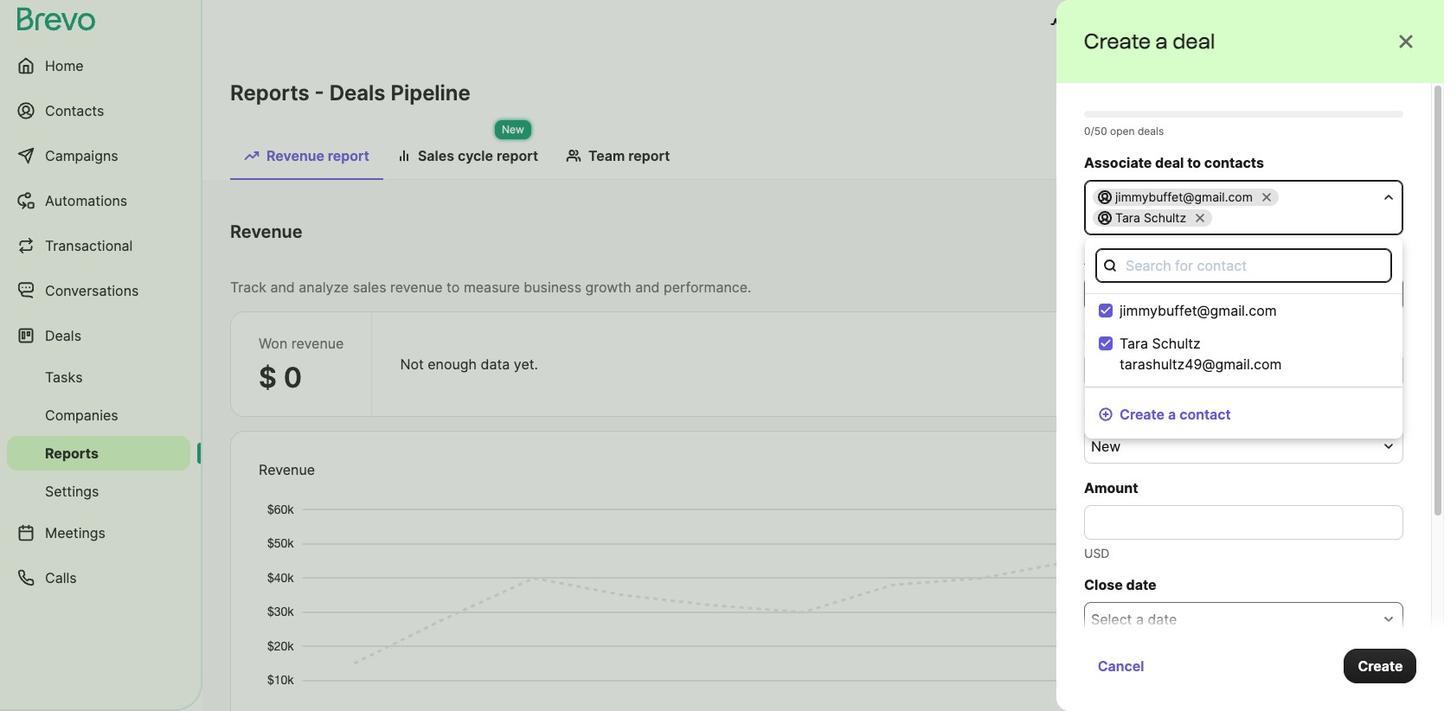 Task type: locate. For each thing, give the bounding box(es) containing it.
create for create a contact
[[1120, 406, 1165, 423]]

1 vertical spatial reports
[[45, 445, 99, 462]]

deal
[[1085, 327, 1115, 345], [1085, 403, 1115, 421]]

companies link
[[7, 398, 190, 433]]

measure
[[464, 279, 520, 296]]

select up the deal name *
[[1091, 286, 1133, 303]]

and right track
[[270, 279, 295, 296]]

a right usage
[[1156, 29, 1169, 54]]

revenue inside won revenue $ 0
[[291, 335, 344, 352]]

tara down "select a company"
[[1120, 335, 1149, 352]]

search
[[1126, 257, 1172, 274]]

select for select a date
[[1091, 611, 1133, 628]]

select down close
[[1091, 611, 1133, 628]]

2 horizontal spatial and
[[1117, 16, 1142, 33]]

deal
[[1173, 29, 1216, 54], [1156, 154, 1184, 171], [1156, 251, 1184, 268], [1327, 680, 1355, 698]]

* right name
[[1159, 327, 1167, 345]]

- for 01/06/2023
[[1229, 230, 1235, 248]]

0 vertical spatial not enough data yet.
[[400, 356, 538, 373]]

not enough data yet. down track and analyze sales revenue to measure business growth and performance.
[[400, 356, 538, 373]]

2 horizontal spatial report
[[629, 147, 670, 164]]

won revenue $ 0
[[259, 335, 344, 395]]

0 vertical spatial deals
[[329, 80, 386, 106]]

a down 'close date'
[[1136, 611, 1144, 628]]

a down select a date
[[1133, 653, 1141, 670]]

deal left name
[[1085, 327, 1115, 345]]

associate
[[1085, 154, 1152, 171], [1085, 251, 1152, 268]]

reports for reports
[[45, 445, 99, 462]]

a right stage
[[1169, 406, 1176, 423]]

and for track
[[270, 279, 295, 296]]

to
[[1188, 154, 1201, 171], [1188, 251, 1201, 268], [447, 279, 460, 296], [1196, 680, 1210, 698]]

contacts
[[45, 102, 104, 119]]

1 vertical spatial task
[[1165, 680, 1192, 698]]

1 horizontal spatial deals
[[329, 80, 386, 106]]

2 deal from the top
[[1085, 403, 1115, 421]]

0 vertical spatial revenue
[[267, 147, 324, 164]]

12/19/2022
[[1154, 230, 1227, 248]]

1 horizontal spatial revenue
[[390, 279, 443, 296]]

track and analyze sales revenue to measure business growth and performance.
[[230, 279, 752, 296]]

tara up range
[[1116, 210, 1141, 225]]

schultz inside the tara schultz tarashultz49@gmail.com
[[1153, 335, 1201, 352]]

close date
[[1085, 576, 1157, 594]]

meetings
[[45, 525, 106, 542]]

associate down open
[[1085, 154, 1152, 171]]

campaigns link
[[7, 135, 190, 177]]

deals up tasks
[[45, 327, 81, 345]]

1 vertical spatial tara
[[1120, 335, 1149, 352]]

0 horizontal spatial not
[[400, 356, 424, 373]]

0 horizontal spatial enough
[[428, 356, 477, 373]]

* right stage
[[1160, 403, 1167, 421]]

amount
[[1085, 480, 1139, 497]]

report
[[328, 147, 370, 164], [497, 147, 538, 164], [629, 147, 670, 164]]

1 vertical spatial revenue
[[230, 222, 303, 242]]

1 vertical spatial deal
[[1085, 403, 1115, 421]]

1 horizontal spatial yet.
[[1244, 468, 1268, 486]]

tara inside the tara schultz tarashultz49@gmail.com
[[1120, 335, 1149, 352]]

-
[[315, 80, 324, 106], [1229, 230, 1235, 248]]

home
[[45, 57, 84, 74]]

contacts link
[[7, 90, 190, 132]]

revenue report
[[267, 147, 370, 164]]

0 horizontal spatial reports
[[45, 445, 99, 462]]

1 vertical spatial deals
[[45, 327, 81, 345]]

not enough data yet. down new popup button in the right bottom of the page
[[1130, 468, 1268, 486]]

associate deal to contacts
[[1085, 154, 1265, 171]]

contacts
[[1205, 154, 1265, 171]]

date range
[[1061, 230, 1133, 248]]

deals
[[329, 80, 386, 106], [45, 327, 81, 345]]

create a deal
[[1085, 29, 1216, 54]]

yet. down business
[[514, 356, 538, 373]]

select inside 'select a date' popup button
[[1091, 611, 1133, 628]]

*
[[1159, 327, 1167, 345], [1160, 403, 1167, 421]]

a for create a contact
[[1169, 406, 1176, 423]]

task down create a task on the right bottom of the page
[[1165, 680, 1192, 698]]

0 vertical spatial associate
[[1085, 154, 1152, 171]]

1 deal from the top
[[1085, 327, 1115, 345]]

enough
[[428, 356, 477, 373], [1158, 468, 1207, 486]]

1 vertical spatial not
[[1130, 468, 1154, 486]]

0 vertical spatial deal
[[1085, 327, 1115, 345]]

tab list containing revenue report
[[230, 138, 1417, 180]]

date
[[1127, 576, 1157, 594], [1148, 611, 1178, 628]]

schultz for tara schultz tarashultz49@gmail.com
[[1153, 335, 1201, 352]]

revenue inside tab list
[[267, 147, 324, 164]]

a inside popup button
[[1136, 611, 1144, 628]]

0 vertical spatial jimmybuffet@gmail.com
[[1116, 190, 1253, 204]]

0 vertical spatial contact
[[1198, 257, 1247, 274]]

date up select a date
[[1127, 576, 1157, 594]]

data down the measure
[[481, 356, 510, 373]]

associate for associate deal to contacts
[[1085, 154, 1152, 171]]

associate down range
[[1085, 251, 1152, 268]]

create for create a task to follow-up on this deal
[[1105, 680, 1149, 698]]

1 vertical spatial not enough data yet.
[[1130, 468, 1268, 486]]

0 horizontal spatial deals
[[45, 327, 81, 345]]

1 horizontal spatial not
[[1130, 468, 1154, 486]]

1 horizontal spatial reports
[[230, 80, 309, 106]]

report right team
[[629, 147, 670, 164]]

tarashultz49@gmail.com
[[1120, 356, 1282, 373]]

report down the reports - deals pipeline
[[328, 147, 370, 164]]

0 horizontal spatial report
[[328, 147, 370, 164]]

select
[[1091, 286, 1133, 303], [1091, 611, 1133, 628]]

1 vertical spatial enough
[[1158, 468, 1207, 486]]

data down new popup button in the right bottom of the page
[[1211, 468, 1240, 486]]

a
[[1156, 29, 1169, 54], [1136, 286, 1144, 303], [1169, 406, 1176, 423], [1136, 611, 1144, 628], [1133, 653, 1141, 670], [1153, 680, 1161, 698]]

create
[[1085, 29, 1152, 54], [1120, 406, 1165, 423], [1085, 653, 1130, 670], [1358, 658, 1403, 675], [1105, 680, 1149, 698]]

enough down 'create a contact'
[[1158, 468, 1207, 486]]

revenue right sales
[[390, 279, 443, 296]]

1 horizontal spatial report
[[497, 147, 538, 164]]

deals link
[[7, 315, 190, 357]]

deal up new
[[1085, 403, 1115, 421]]

revenue up '0'
[[291, 335, 344, 352]]

1 vertical spatial contact
[[1180, 406, 1231, 423]]

0 horizontal spatial -
[[315, 80, 324, 106]]

deal for deal stage
[[1085, 403, 1115, 421]]

0 vertical spatial -
[[315, 80, 324, 106]]

reports up revenue report link
[[230, 80, 309, 106]]

1 vertical spatial associate
[[1085, 251, 1152, 268]]

create a task
[[1085, 653, 1174, 670]]

0 vertical spatial not
[[400, 356, 424, 373]]

0 vertical spatial enough
[[428, 356, 477, 373]]

and left plan
[[1117, 16, 1142, 33]]

business
[[524, 279, 582, 296]]

0 vertical spatial select
[[1091, 286, 1133, 303]]

create a contact button
[[1085, 397, 1245, 432]]

a down create a task on the right bottom of the page
[[1153, 680, 1161, 698]]

None text field
[[1085, 353, 1404, 388], [1085, 505, 1404, 540], [1085, 353, 1404, 388], [1085, 505, 1404, 540]]

not enough data yet.
[[400, 356, 538, 373], [1130, 468, 1268, 486]]

companies
[[1205, 251, 1279, 268]]

not
[[400, 356, 424, 373], [1130, 468, 1154, 486]]

0 vertical spatial tara
[[1116, 210, 1141, 225]]

0 horizontal spatial data
[[481, 356, 510, 373]]

1 vertical spatial schultz
[[1153, 335, 1201, 352]]

1 vertical spatial select
[[1091, 611, 1133, 628]]

a inside button
[[1169, 406, 1176, 423]]

0 horizontal spatial and
[[270, 279, 295, 296]]

1 horizontal spatial data
[[1211, 468, 1240, 486]]

1 horizontal spatial -
[[1229, 230, 1235, 248]]

1 vertical spatial date
[[1148, 611, 1178, 628]]

2 select from the top
[[1091, 611, 1133, 628]]

usage
[[1071, 16, 1114, 33]]

0 vertical spatial *
[[1159, 327, 1167, 345]]

task
[[1145, 653, 1174, 670], [1165, 680, 1192, 698]]

1 associate from the top
[[1085, 154, 1152, 171]]

0 vertical spatial task
[[1145, 653, 1174, 670]]

schultz
[[1144, 210, 1187, 225], [1153, 335, 1201, 352]]

companies
[[45, 407, 118, 424]]

1 vertical spatial -
[[1229, 230, 1235, 248]]

deals left pipeline
[[329, 80, 386, 106]]

revenue
[[390, 279, 443, 296], [291, 335, 344, 352]]

contact down 12/19/2022 - 01/06/2023 at the top right of the page
[[1198, 257, 1247, 274]]

a for create a task to follow-up on this deal
[[1153, 680, 1161, 698]]

contact inside button
[[1180, 406, 1231, 423]]

yet. down new popup button in the right bottom of the page
[[1244, 468, 1268, 486]]

- up companies
[[1229, 230, 1235, 248]]

date up create a task on the right bottom of the page
[[1148, 611, 1178, 628]]

3 report from the left
[[629, 147, 670, 164]]

tara
[[1116, 210, 1141, 225], [1120, 335, 1149, 352]]

jimmybuffet@gmail.com up the tara schultz tarashultz49@gmail.com
[[1120, 302, 1277, 319]]

calls
[[45, 570, 77, 587]]

0 vertical spatial yet.
[[514, 356, 538, 373]]

1 report from the left
[[328, 147, 370, 164]]

task for create a task to follow-up on this deal
[[1165, 680, 1192, 698]]

and
[[1117, 16, 1142, 33], [270, 279, 295, 296], [636, 279, 660, 296]]

report right cycle
[[497, 147, 538, 164]]

reports inside reports link
[[45, 445, 99, 462]]

reports up the settings on the left bottom
[[45, 445, 99, 462]]

0 horizontal spatial revenue
[[291, 335, 344, 352]]

reports for reports - deals pipeline
[[230, 80, 309, 106]]

associate for associate deal to companies
[[1085, 251, 1152, 268]]

settings link
[[7, 474, 190, 509]]

deal for deal name
[[1085, 327, 1115, 345]]

and inside usage and plan button
[[1117, 16, 1142, 33]]

0 vertical spatial reports
[[230, 80, 309, 106]]

automations
[[45, 192, 127, 209]]

2 associate from the top
[[1085, 251, 1152, 268]]

contact up new popup button in the right bottom of the page
[[1180, 406, 1231, 423]]

schultz up tarashultz49@gmail.com
[[1153, 335, 1201, 352]]

and right growth
[[636, 279, 660, 296]]

enough down track and analyze sales revenue to measure business growth and performance.
[[428, 356, 477, 373]]

open
[[1110, 125, 1135, 138]]

create for create a deal
[[1085, 29, 1152, 54]]

tab list
[[230, 138, 1417, 180]]

cancel button
[[1085, 649, 1159, 684]]

team report
[[589, 147, 670, 164]]

- up revenue report
[[315, 80, 324, 106]]

1 select from the top
[[1091, 286, 1133, 303]]

contact
[[1198, 257, 1247, 274], [1180, 406, 1231, 423]]

1 vertical spatial revenue
[[291, 335, 344, 352]]

deal stage *
[[1085, 403, 1167, 421]]

schultz up "12/19/2022"
[[1144, 210, 1187, 225]]

jimmybuffet@gmail.com down associate deal to contacts
[[1116, 190, 1253, 204]]

0 horizontal spatial yet.
[[514, 356, 538, 373]]

schultz for tara schultz
[[1144, 210, 1187, 225]]

create for create a task
[[1085, 653, 1130, 670]]

task down select a date
[[1145, 653, 1174, 670]]

task for create a task
[[1145, 653, 1174, 670]]

revenue
[[267, 147, 324, 164], [230, 222, 303, 242], [259, 461, 315, 479]]

search for contact
[[1126, 257, 1247, 274]]

date
[[1061, 230, 1092, 248]]

0 vertical spatial schultz
[[1144, 210, 1187, 225]]

$
[[259, 361, 277, 395]]

1 vertical spatial *
[[1160, 403, 1167, 421]]

progress bar
[[1085, 111, 1404, 118]]

a down search in the right top of the page
[[1136, 286, 1144, 303]]

on
[[1279, 680, 1295, 698]]



Task type: describe. For each thing, give the bounding box(es) containing it.
tara schultz
[[1116, 210, 1187, 225]]

reports - deals pipeline
[[230, 80, 471, 106]]

won
[[259, 335, 288, 352]]

usage and plan
[[1071, 16, 1175, 33]]

conversations
[[45, 282, 139, 299]]

performance.
[[664, 279, 752, 296]]

- for deals
[[315, 80, 324, 106]]

range
[[1095, 230, 1133, 248]]

meetings link
[[7, 512, 190, 554]]

growth
[[586, 279, 632, 296]]

transactional link
[[7, 225, 190, 267]]

progress bar inside create a deal dialog
[[1085, 111, 1404, 118]]

follow-
[[1213, 680, 1259, 698]]

tara for tara schultz tarashultz49@gmail.com
[[1120, 335, 1149, 352]]

1 horizontal spatial not enough data yet.
[[1130, 468, 1268, 486]]

0 vertical spatial revenue
[[390, 279, 443, 296]]

report for team report
[[629, 147, 670, 164]]

cancel
[[1098, 658, 1145, 675]]

sales
[[353, 279, 386, 296]]

tara for tara schultz
[[1116, 210, 1141, 225]]

team report link
[[552, 138, 684, 178]]

tara schultz tarashultz49@gmail.com
[[1120, 335, 1282, 373]]

create a task to follow-up on this deal
[[1105, 680, 1355, 698]]

to left follow-
[[1196, 680, 1210, 698]]

select a date button
[[1085, 602, 1404, 637]]

calls link
[[7, 557, 190, 599]]

deal name *
[[1085, 327, 1167, 345]]

create a contact
[[1120, 406, 1231, 423]]

stage
[[1118, 403, 1156, 421]]

1 vertical spatial data
[[1211, 468, 1240, 486]]

reports link
[[7, 436, 190, 471]]

a for select a company
[[1136, 286, 1144, 303]]

new
[[1091, 438, 1121, 455]]

1 horizontal spatial and
[[636, 279, 660, 296]]

tasks
[[45, 369, 83, 386]]

pipeline
[[391, 80, 471, 106]]

analyze
[[299, 279, 349, 296]]

new button
[[1085, 429, 1404, 464]]

deals
[[1138, 125, 1164, 138]]

report for revenue report
[[328, 147, 370, 164]]

associate deal to companies
[[1085, 251, 1279, 268]]

and for usage
[[1117, 16, 1142, 33]]

01/06/2023
[[1237, 230, 1314, 248]]

conversations link
[[7, 270, 190, 312]]

a for create a task
[[1133, 653, 1141, 670]]

to left contacts
[[1188, 154, 1201, 171]]

this
[[1299, 680, 1323, 698]]

name
[[1118, 327, 1155, 345]]

0 horizontal spatial not enough data yet.
[[400, 356, 538, 373]]

0/50
[[1085, 125, 1108, 138]]

1 horizontal spatial enough
[[1158, 468, 1207, 486]]

campaigns
[[45, 147, 118, 164]]

track
[[230, 279, 267, 296]]

select for select a company
[[1091, 286, 1133, 303]]

for
[[1176, 257, 1194, 274]]

to left the measure
[[447, 279, 460, 296]]

create button
[[1344, 649, 1417, 684]]

contact for create a contact
[[1180, 406, 1231, 423]]

sales cycle report
[[418, 147, 538, 164]]

a for create a deal
[[1156, 29, 1169, 54]]

to down "12/19/2022"
[[1188, 251, 1201, 268]]

automations link
[[7, 180, 190, 222]]

* for deal name *
[[1159, 327, 1167, 345]]

* for deal stage *
[[1160, 403, 1167, 421]]

revenue report link
[[230, 138, 383, 180]]

0
[[284, 361, 302, 395]]

sales
[[418, 147, 454, 164]]

close
[[1085, 576, 1123, 594]]

transactional
[[45, 237, 133, 254]]

plan
[[1146, 16, 1175, 33]]

usd
[[1085, 546, 1110, 561]]

contact for search for contact
[[1198, 257, 1247, 274]]

cycle
[[458, 147, 493, 164]]

1 vertical spatial jimmybuffet@gmail.com
[[1120, 302, 1277, 319]]

0 vertical spatial data
[[481, 356, 510, 373]]

sales cycle report link
[[383, 138, 552, 178]]

create a deal dialog
[[1057, 0, 1445, 712]]

date inside popup button
[[1148, 611, 1178, 628]]

team
[[589, 147, 625, 164]]

company
[[1148, 286, 1208, 303]]

2 report from the left
[[497, 147, 538, 164]]

usage and plan button
[[1037, 7, 1188, 42]]

settings
[[45, 483, 99, 500]]

a for select a date
[[1136, 611, 1144, 628]]

select a company
[[1091, 286, 1208, 303]]

up
[[1259, 680, 1275, 698]]

1 vertical spatial yet.
[[1244, 468, 1268, 486]]

2 vertical spatial revenue
[[259, 461, 315, 479]]

tasks link
[[7, 360, 190, 395]]

12/19/2022 - 01/06/2023
[[1154, 230, 1314, 248]]

select a date
[[1091, 611, 1178, 628]]

home link
[[7, 45, 190, 87]]

0/50 open deals
[[1085, 125, 1164, 138]]

0 vertical spatial date
[[1127, 576, 1157, 594]]



Task type: vqa. For each thing, say whether or not it's contained in the screenshot.
the bottom The Associate
yes



